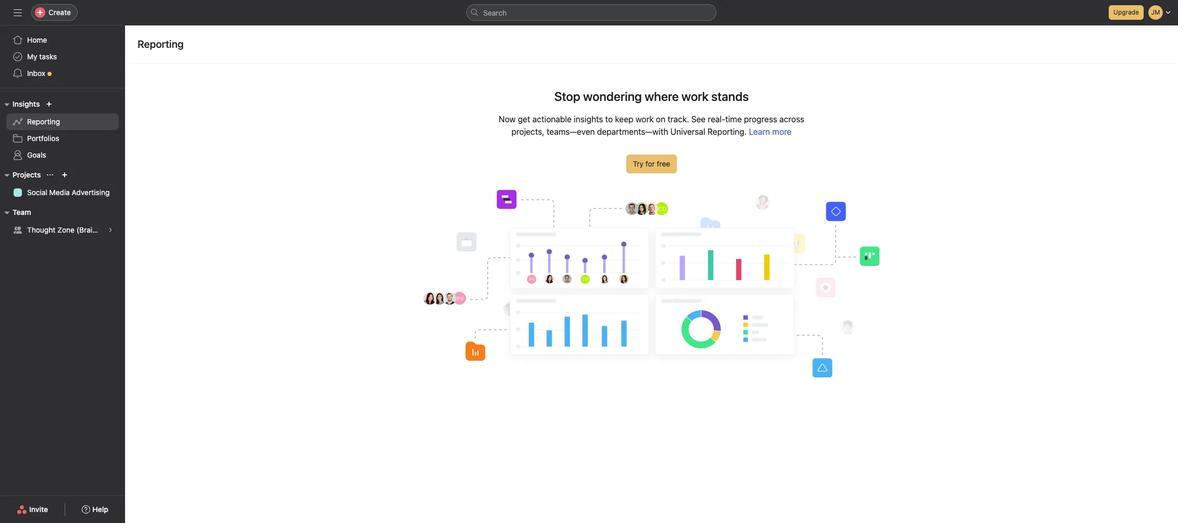 Task type: locate. For each thing, give the bounding box(es) containing it.
team
[[13, 208, 31, 217]]

universal
[[671, 127, 706, 137]]

reporting link
[[6, 114, 119, 130]]

(brainstorm
[[77, 226, 116, 235]]

projects
[[13, 170, 41, 179]]

help button
[[75, 501, 115, 520]]

stop wondering where work stands
[[555, 89, 749, 104]]

1 horizontal spatial reporting
[[138, 38, 184, 50]]

insights element
[[0, 95, 125, 166]]

1 vertical spatial reporting
[[27, 117, 60, 126]]

social media advertising link
[[6, 185, 119, 201]]

time
[[726, 115, 742, 124]]

learn more
[[749, 127, 792, 137]]

invite
[[29, 506, 48, 515]]

track.
[[668, 115, 690, 124]]

home
[[27, 35, 47, 44]]

see
[[692, 115, 706, 124]]

for
[[646, 160, 655, 168]]

hide sidebar image
[[14, 8, 22, 17]]

free
[[657, 160, 671, 168]]

to
[[606, 115, 613, 124]]

projects,
[[512, 127, 545, 137]]

advertising
[[72, 188, 110, 197]]

my tasks link
[[6, 48, 119, 65]]

home link
[[6, 32, 119, 48]]

show options, current sort, top image
[[47, 172, 53, 178]]

new project or portfolio image
[[62, 172, 68, 178]]

teams—even
[[547, 127, 595, 137]]

see details, thought zone (brainstorm space) image
[[107, 227, 114, 234]]

stop
[[555, 89, 581, 104]]

0 vertical spatial reporting
[[138, 38, 184, 50]]

create button
[[31, 4, 78, 21]]

new image
[[46, 101, 52, 107]]

projects element
[[0, 166, 125, 203]]

teams element
[[0, 203, 142, 241]]

invite button
[[10, 501, 55, 520]]

try for free button
[[627, 155, 677, 174]]

0 horizontal spatial reporting
[[27, 117, 60, 126]]

help
[[92, 506, 108, 515]]

reporting inside insights element
[[27, 117, 60, 126]]

projects button
[[0, 169, 41, 181]]

team button
[[0, 206, 31, 219]]

upgrade
[[1114, 8, 1140, 16]]

reporting
[[138, 38, 184, 50], [27, 117, 60, 126]]

goals
[[27, 151, 46, 160]]

on
[[656, 115, 666, 124]]

now
[[499, 115, 516, 124]]

progress
[[744, 115, 778, 124]]

thought zone (brainstorm space)
[[27, 226, 142, 235]]

create
[[48, 8, 71, 17]]



Task type: describe. For each thing, give the bounding box(es) containing it.
departments—with
[[597, 127, 669, 137]]

my
[[27, 52, 37, 61]]

now get actionable insights to keep work on track. see real-time progress across projects, teams—even departments—with universal reporting.
[[499, 115, 805, 137]]

work stands
[[682, 89, 749, 104]]

media
[[49, 188, 70, 197]]

insights button
[[0, 98, 40, 111]]

space)
[[118, 226, 142, 235]]

goals link
[[6, 147, 119, 164]]

keep
[[615, 115, 634, 124]]

thought
[[27, 226, 55, 235]]

get
[[518, 115, 531, 124]]

work
[[636, 115, 654, 124]]

learn
[[749, 127, 771, 137]]

where
[[645, 89, 679, 104]]

portfolios link
[[6, 130, 119, 147]]

learn more link
[[749, 127, 792, 137]]

global element
[[0, 26, 125, 88]]

Search tasks, projects, and more text field
[[466, 4, 717, 21]]

social media advertising
[[27, 188, 110, 197]]

inbox
[[27, 69, 45, 78]]

upgrade button
[[1110, 5, 1144, 20]]

portfolios
[[27, 134, 59, 143]]

reporting.
[[708, 127, 747, 137]]

tasks
[[39, 52, 57, 61]]

thought zone (brainstorm space) link
[[6, 222, 142, 239]]

zone
[[57, 226, 75, 235]]

my tasks
[[27, 52, 57, 61]]

insights
[[13, 100, 40, 108]]

try
[[633, 160, 644, 168]]

inbox link
[[6, 65, 119, 82]]

actionable
[[533, 115, 572, 124]]

across
[[780, 115, 805, 124]]

wondering
[[583, 89, 642, 104]]

social
[[27, 188, 47, 197]]

insights
[[574, 115, 604, 124]]

more
[[773, 127, 792, 137]]

real-
[[708, 115, 726, 124]]

try for free
[[633, 160, 671, 168]]



Task type: vqa. For each thing, say whether or not it's contained in the screenshot.
list item
no



